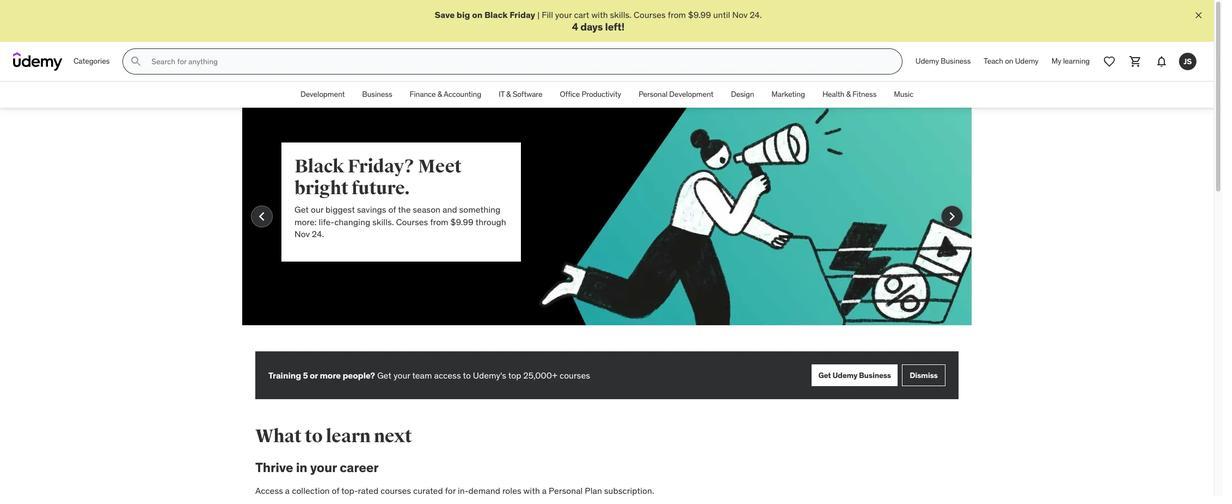 Task type: vqa. For each thing, say whether or not it's contained in the screenshot.
Udemy inside "link"
yes



Task type: describe. For each thing, give the bounding box(es) containing it.
changing
[[334, 216, 370, 227]]

season
[[413, 204, 440, 215]]

cart
[[574, 9, 589, 20]]

it & software link
[[490, 82, 551, 108]]

life-
[[319, 216, 334, 227]]

and
[[443, 204, 457, 215]]

2 horizontal spatial business
[[941, 56, 971, 66]]

career
[[340, 460, 379, 476]]

team
[[412, 370, 432, 381]]

categories button
[[67, 49, 116, 75]]

or
[[310, 370, 318, 381]]

finance
[[410, 89, 436, 99]]

learning
[[1063, 56, 1090, 66]]

it & software
[[499, 89, 542, 99]]

design
[[731, 89, 754, 99]]

udemy business link
[[909, 49, 977, 75]]

subscription.
[[604, 486, 654, 496]]

black inside save big on black friday | fill your cart with skills. courses from $9.99 until nov 24. 4 days left!
[[484, 9, 508, 20]]

demand
[[468, 486, 500, 496]]

roles
[[502, 486, 521, 496]]

1 horizontal spatial your
[[394, 370, 410, 381]]

shopping cart with 0 items image
[[1129, 55, 1142, 68]]

learn
[[326, 425, 371, 448]]

music
[[894, 89, 913, 99]]

office productivity
[[560, 89, 621, 99]]

from inside save big on black friday | fill your cart with skills. courses from $9.99 until nov 24. 4 days left!
[[668, 9, 686, 20]]

get for black friday? meet bright future.
[[294, 204, 309, 215]]

meet
[[418, 155, 462, 178]]

25,000+
[[523, 370, 557, 381]]

my learning link
[[1045, 49, 1096, 75]]

udemy image
[[13, 52, 63, 71]]

1 horizontal spatial to
[[463, 370, 471, 381]]

it
[[499, 89, 505, 99]]

personal development link
[[630, 82, 722, 108]]

wishlist image
[[1103, 55, 1116, 68]]

|
[[537, 9, 540, 20]]

curated
[[413, 486, 443, 496]]

skills. inside save big on black friday | fill your cart with skills. courses from $9.99 until nov 24. 4 days left!
[[610, 9, 632, 20]]

personal development
[[639, 89, 713, 99]]

music link
[[885, 82, 922, 108]]

0 horizontal spatial to
[[305, 425, 322, 448]]

teach on udemy
[[984, 56, 1039, 66]]

nov inside black friday? meet bright future. get our biggest savings of the season and something more: life-changing skills. courses from $9.99 through nov 24.
[[294, 229, 310, 239]]

udemy business
[[916, 56, 971, 66]]

more
[[320, 370, 341, 381]]

big
[[457, 9, 470, 20]]

office productivity link
[[551, 82, 630, 108]]

close image
[[1193, 10, 1204, 21]]

& for software
[[506, 89, 511, 99]]

friday?
[[348, 155, 415, 178]]

fill
[[542, 9, 553, 20]]

of inside black friday? meet bright future. get our biggest savings of the season and something more: life-changing skills. courses from $9.99 through nov 24.
[[388, 204, 396, 215]]

0 vertical spatial personal
[[639, 89, 667, 99]]

in
[[296, 460, 307, 476]]

next image
[[943, 208, 961, 225]]

2 development from the left
[[669, 89, 713, 99]]

nov inside save big on black friday | fill your cart with skills. courses from $9.99 until nov 24. 4 days left!
[[732, 9, 748, 20]]

productivity
[[582, 89, 621, 99]]

& for fitness
[[846, 89, 851, 99]]

courses inside save big on black friday | fill your cart with skills. courses from $9.99 until nov 24. 4 days left!
[[634, 9, 666, 20]]

2 a from the left
[[542, 486, 547, 496]]

save big on black friday | fill your cart with skills. courses from $9.99 until nov 24. 4 days left!
[[435, 9, 762, 33]]

finance & accounting link
[[401, 82, 490, 108]]

get udemy business
[[818, 371, 891, 380]]

js
[[1184, 56, 1192, 66]]

1 vertical spatial of
[[332, 486, 339, 496]]

previous image
[[253, 208, 271, 225]]

savings
[[357, 204, 386, 215]]

rated
[[358, 486, 378, 496]]

training 5 or more people? get your team access to udemy's top 25,000+ courses
[[268, 370, 590, 381]]

software
[[513, 89, 542, 99]]

4
[[572, 20, 578, 33]]

1 vertical spatial personal
[[549, 486, 583, 496]]

collection
[[292, 486, 330, 496]]

accounting
[[444, 89, 481, 99]]

dismiss
[[910, 371, 938, 380]]

teach on udemy link
[[977, 49, 1045, 75]]

my
[[1052, 56, 1061, 66]]

udemy's
[[473, 370, 506, 381]]

2 horizontal spatial get
[[818, 371, 831, 380]]

5
[[303, 370, 308, 381]]

on inside save big on black friday | fill your cart with skills. courses from $9.99 until nov 24. 4 days left!
[[472, 9, 482, 20]]

people?
[[343, 370, 375, 381]]



Task type: locate. For each thing, give the bounding box(es) containing it.
0 vertical spatial black
[[484, 9, 508, 20]]

0 horizontal spatial business
[[362, 89, 392, 99]]

get inside black friday? meet bright future. get our biggest savings of the season and something more: life-changing skills. courses from $9.99 through nov 24.
[[294, 204, 309, 215]]

for
[[445, 486, 456, 496]]

finance & accounting
[[410, 89, 481, 99]]

personal left plan
[[549, 486, 583, 496]]

dismiss button
[[902, 365, 946, 387]]

0 horizontal spatial with
[[523, 486, 540, 496]]

more:
[[294, 216, 317, 227]]

1 vertical spatial on
[[1005, 56, 1013, 66]]

0 horizontal spatial nov
[[294, 229, 310, 239]]

1 horizontal spatial nov
[[732, 9, 748, 20]]

24.
[[750, 9, 762, 20], [312, 229, 324, 239]]

fitness
[[852, 89, 877, 99]]

0 horizontal spatial udemy
[[833, 371, 857, 380]]

of left top-
[[332, 486, 339, 496]]

1 horizontal spatial udemy
[[916, 56, 939, 66]]

in-
[[458, 486, 468, 496]]

0 vertical spatial with
[[591, 9, 608, 20]]

skills. up 'left!'
[[610, 9, 632, 20]]

udemy inside teach on udemy link
[[1015, 56, 1039, 66]]

$9.99 down and
[[450, 216, 474, 227]]

1 development from the left
[[300, 89, 345, 99]]

black friday? meet bright future. get our biggest savings of the season and something more: life-changing skills. courses from $9.99 through nov 24.
[[294, 155, 506, 239]]

1 horizontal spatial skills.
[[610, 9, 632, 20]]

$9.99
[[688, 9, 711, 20], [450, 216, 474, 227]]

1 & from the left
[[438, 89, 442, 99]]

skills. down savings
[[372, 216, 394, 227]]

1 vertical spatial business
[[362, 89, 392, 99]]

left!
[[605, 20, 625, 33]]

your right the in
[[310, 460, 337, 476]]

1 horizontal spatial a
[[542, 486, 547, 496]]

bright
[[294, 177, 348, 200]]

access a collection of top-rated courses curated for in-demand roles with a personal plan subscription.
[[255, 486, 654, 496]]

0 horizontal spatial personal
[[549, 486, 583, 496]]

0 vertical spatial nov
[[732, 9, 748, 20]]

with up days
[[591, 9, 608, 20]]

from down and
[[430, 216, 448, 227]]

what to learn next
[[255, 425, 412, 448]]

of left "the"
[[388, 204, 396, 215]]

0 vertical spatial to
[[463, 370, 471, 381]]

black left friday
[[484, 9, 508, 20]]

& right it
[[506, 89, 511, 99]]

0 horizontal spatial black
[[294, 155, 344, 178]]

from inside black friday? meet bright future. get our biggest savings of the season and something more: life-changing skills. courses from $9.99 through nov 24.
[[430, 216, 448, 227]]

2 vertical spatial your
[[310, 460, 337, 476]]

top
[[508, 370, 521, 381]]

black up our
[[294, 155, 344, 178]]

a
[[285, 486, 290, 496], [542, 486, 547, 496]]

1 horizontal spatial business
[[859, 371, 891, 380]]

1 vertical spatial skills.
[[372, 216, 394, 227]]

1 vertical spatial nov
[[294, 229, 310, 239]]

0 horizontal spatial a
[[285, 486, 290, 496]]

access
[[255, 486, 283, 496]]

$9.99 inside save big on black friday | fill your cart with skills. courses from $9.99 until nov 24. 4 days left!
[[688, 9, 711, 20]]

1 horizontal spatial get
[[377, 370, 391, 381]]

courses right 25,000+
[[560, 370, 590, 381]]

to right access
[[463, 370, 471, 381]]

udemy inside get udemy business link
[[833, 371, 857, 380]]

udemy inside udemy business link
[[916, 56, 939, 66]]

training
[[268, 370, 301, 381]]

0 horizontal spatial $9.99
[[450, 216, 474, 227]]

from left until
[[668, 9, 686, 20]]

1 a from the left
[[285, 486, 290, 496]]

0 horizontal spatial on
[[472, 9, 482, 20]]

office
[[560, 89, 580, 99]]

1 vertical spatial courses
[[396, 216, 428, 227]]

courses
[[560, 370, 590, 381], [381, 486, 411, 496]]

2 & from the left
[[506, 89, 511, 99]]

health & fitness link
[[814, 82, 885, 108]]

my learning
[[1052, 56, 1090, 66]]

0 horizontal spatial skills.
[[372, 216, 394, 227]]

access
[[434, 370, 461, 381]]

courses right rated
[[381, 486, 411, 496]]

get for training 5 or more people?
[[377, 370, 391, 381]]

$9.99 left until
[[688, 9, 711, 20]]

through
[[475, 216, 506, 227]]

1 horizontal spatial courses
[[634, 9, 666, 20]]

0 vertical spatial 24.
[[750, 9, 762, 20]]

0 horizontal spatial courses
[[381, 486, 411, 496]]

marketing
[[772, 89, 805, 99]]

&
[[438, 89, 442, 99], [506, 89, 511, 99], [846, 89, 851, 99]]

0 vertical spatial on
[[472, 9, 482, 20]]

1 horizontal spatial on
[[1005, 56, 1013, 66]]

0 vertical spatial courses
[[560, 370, 590, 381]]

a right roles
[[542, 486, 547, 496]]

& right "finance"
[[438, 89, 442, 99]]

1 horizontal spatial development
[[669, 89, 713, 99]]

1 vertical spatial to
[[305, 425, 322, 448]]

1 vertical spatial your
[[394, 370, 410, 381]]

what
[[255, 425, 302, 448]]

24. right until
[[750, 9, 762, 20]]

on
[[472, 9, 482, 20], [1005, 56, 1013, 66]]

0 vertical spatial from
[[668, 9, 686, 20]]

marketing link
[[763, 82, 814, 108]]

1 vertical spatial $9.99
[[450, 216, 474, 227]]

personal right productivity
[[639, 89, 667, 99]]

submit search image
[[130, 55, 143, 68]]

3 & from the left
[[846, 89, 851, 99]]

thrive
[[255, 460, 293, 476]]

black inside black friday? meet bright future. get our biggest savings of the season and something more: life-changing skills. courses from $9.99 through nov 24.
[[294, 155, 344, 178]]

nov right until
[[732, 9, 748, 20]]

get udemy business link
[[812, 365, 898, 387]]

your inside save big on black friday | fill your cart with skills. courses from $9.99 until nov 24. 4 days left!
[[555, 9, 572, 20]]

0 vertical spatial skills.
[[610, 9, 632, 20]]

skills. inside black friday? meet bright future. get our biggest savings of the season and something more: life-changing skills. courses from $9.99 through nov 24.
[[372, 216, 394, 227]]

from
[[668, 9, 686, 20], [430, 216, 448, 227]]

business left "finance"
[[362, 89, 392, 99]]

biggest
[[326, 204, 355, 215]]

with right roles
[[523, 486, 540, 496]]

1 vertical spatial from
[[430, 216, 448, 227]]

& for accounting
[[438, 89, 442, 99]]

Search for anything text field
[[149, 52, 889, 71]]

health & fitness
[[822, 89, 877, 99]]

0 vertical spatial $9.99
[[688, 9, 711, 20]]

1 horizontal spatial of
[[388, 204, 396, 215]]

get
[[294, 204, 309, 215], [377, 370, 391, 381], [818, 371, 831, 380]]

development
[[300, 89, 345, 99], [669, 89, 713, 99]]

courses inside black friday? meet bright future. get our biggest savings of the season and something more: life-changing skills. courses from $9.99 through nov 24.
[[396, 216, 428, 227]]

0 vertical spatial courses
[[634, 9, 666, 20]]

1 horizontal spatial &
[[506, 89, 511, 99]]

nov down more:
[[294, 229, 310, 239]]

1 horizontal spatial 24.
[[750, 9, 762, 20]]

development link
[[292, 82, 353, 108]]

0 horizontal spatial of
[[332, 486, 339, 496]]

on right teach on the right top of the page
[[1005, 56, 1013, 66]]

to
[[463, 370, 471, 381], [305, 425, 322, 448]]

on right "big"
[[472, 9, 482, 20]]

a right access
[[285, 486, 290, 496]]

1 vertical spatial with
[[523, 486, 540, 496]]

2 vertical spatial business
[[859, 371, 891, 380]]

save
[[435, 9, 455, 20]]

of
[[388, 204, 396, 215], [332, 486, 339, 496]]

top-
[[341, 486, 358, 496]]

0 horizontal spatial your
[[310, 460, 337, 476]]

0 horizontal spatial get
[[294, 204, 309, 215]]

0 vertical spatial business
[[941, 56, 971, 66]]

courses
[[634, 9, 666, 20], [396, 216, 428, 227]]

1 horizontal spatial from
[[668, 9, 686, 20]]

24. down life-
[[312, 229, 324, 239]]

health
[[822, 89, 844, 99]]

categories
[[73, 56, 110, 66]]

0 horizontal spatial development
[[300, 89, 345, 99]]

plan
[[585, 486, 602, 496]]

24. inside save big on black friday | fill your cart with skills. courses from $9.99 until nov 24. 4 days left!
[[750, 9, 762, 20]]

$9.99 inside black friday? meet bright future. get our biggest savings of the season and something more: life-changing skills. courses from $9.99 through nov 24.
[[450, 216, 474, 227]]

0 horizontal spatial &
[[438, 89, 442, 99]]

our
[[311, 204, 323, 215]]

2 horizontal spatial &
[[846, 89, 851, 99]]

2 horizontal spatial udemy
[[1015, 56, 1039, 66]]

1 horizontal spatial black
[[484, 9, 508, 20]]

1 vertical spatial courses
[[381, 486, 411, 496]]

nov
[[732, 9, 748, 20], [294, 229, 310, 239]]

with inside save big on black friday | fill your cart with skills. courses from $9.99 until nov 24. 4 days left!
[[591, 9, 608, 20]]

& right health
[[846, 89, 851, 99]]

0 vertical spatial of
[[388, 204, 396, 215]]

design link
[[722, 82, 763, 108]]

thrive in your career
[[255, 460, 379, 476]]

1 vertical spatial black
[[294, 155, 344, 178]]

1 horizontal spatial courses
[[560, 370, 590, 381]]

days
[[580, 20, 603, 33]]

until
[[713, 9, 730, 20]]

teach
[[984, 56, 1003, 66]]

0 vertical spatial your
[[555, 9, 572, 20]]

1 vertical spatial 24.
[[312, 229, 324, 239]]

friday
[[510, 9, 535, 20]]

to up thrive in your career
[[305, 425, 322, 448]]

something
[[459, 204, 500, 215]]

black
[[484, 9, 508, 20], [294, 155, 344, 178]]

notifications image
[[1155, 55, 1168, 68]]

your right fill
[[555, 9, 572, 20]]

next
[[374, 425, 412, 448]]

1 horizontal spatial personal
[[639, 89, 667, 99]]

business left dismiss
[[859, 371, 891, 380]]

0 horizontal spatial courses
[[396, 216, 428, 227]]

1 horizontal spatial with
[[591, 9, 608, 20]]

business link
[[353, 82, 401, 108]]

0 horizontal spatial from
[[430, 216, 448, 227]]

2 horizontal spatial your
[[555, 9, 572, 20]]

1 horizontal spatial $9.99
[[688, 9, 711, 20]]

future.
[[351, 177, 410, 200]]

carousel element
[[242, 108, 972, 352]]

js link
[[1175, 49, 1201, 75]]

business left teach on the right top of the page
[[941, 56, 971, 66]]

your left team
[[394, 370, 410, 381]]

0 horizontal spatial 24.
[[312, 229, 324, 239]]

the
[[398, 204, 411, 215]]

24. inside black friday? meet bright future. get our biggest savings of the season and something more: life-changing skills. courses from $9.99 through nov 24.
[[312, 229, 324, 239]]



